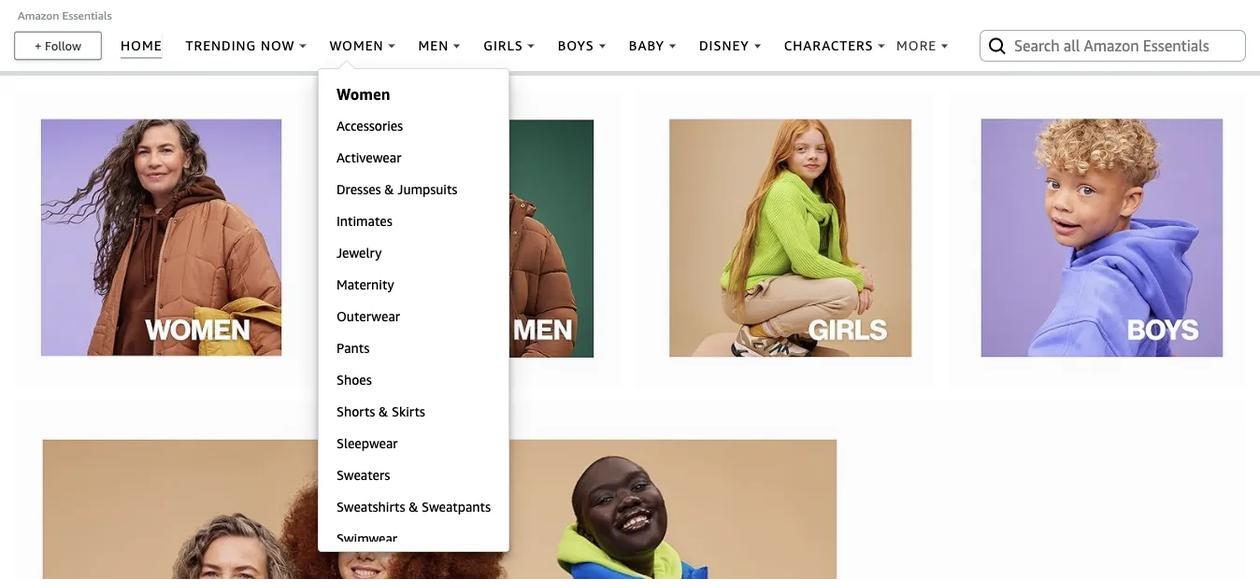 Task type: describe. For each thing, give the bounding box(es) containing it.
+
[[35, 38, 42, 53]]

amazon essentials link
[[18, 9, 112, 22]]

search image
[[987, 35, 1009, 57]]

+ follow button
[[15, 33, 101, 59]]

follow
[[45, 38, 81, 53]]

amazon
[[18, 9, 59, 22]]



Task type: locate. For each thing, give the bounding box(es) containing it.
+ follow
[[35, 38, 81, 53]]

essentials
[[62, 9, 112, 22]]

amazon essentials
[[18, 9, 112, 22]]

Search all Amazon Essentials search field
[[1015, 30, 1216, 62]]



Task type: vqa. For each thing, say whether or not it's contained in the screenshot.
the Ember corresponding to Ember Mug 2, 10 oz
no



